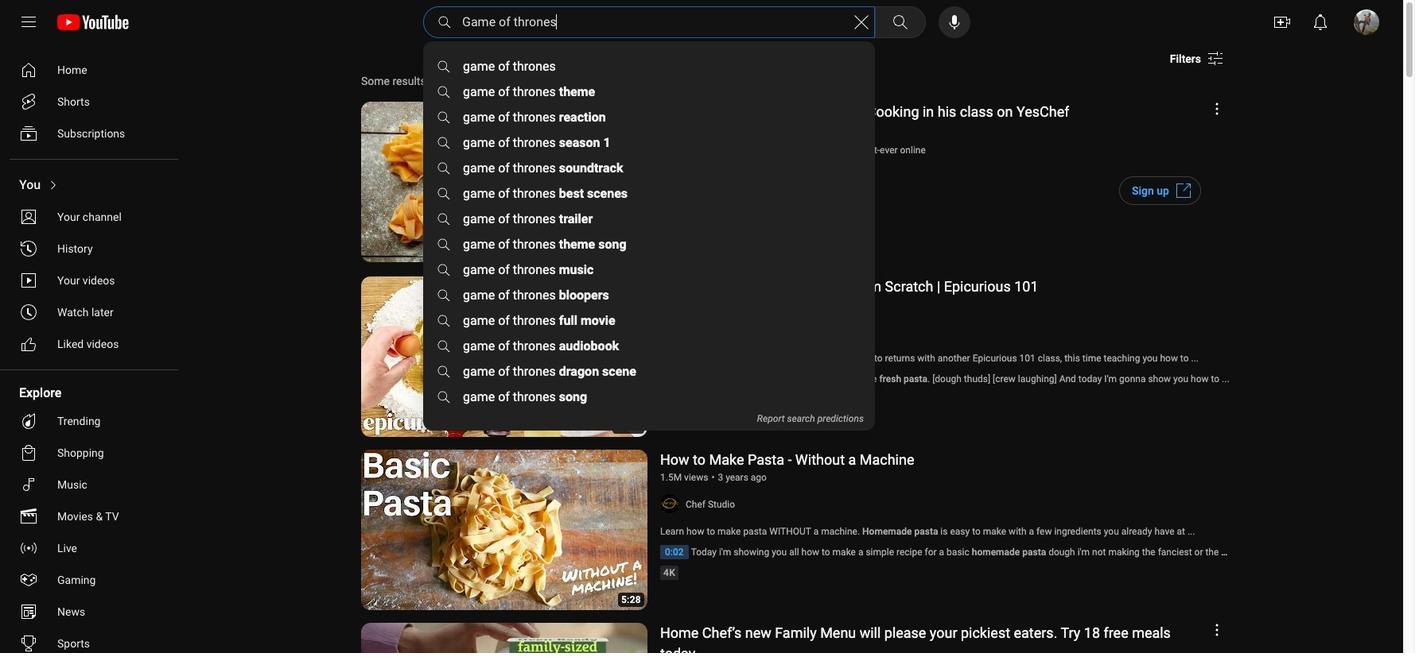 Task type: vqa. For each thing, say whether or not it's contained in the screenshot.
12th OPTION
yes



Task type: locate. For each thing, give the bounding box(es) containing it.
7 option from the top
[[10, 265, 172, 297]]

2 option from the top
[[10, 86, 172, 118]]

1 option from the top
[[10, 54, 172, 86]]

avatar image image
[[1354, 10, 1380, 35]]

15 option from the top
[[10, 565, 172, 597]]

Search text field
[[462, 12, 852, 33]]

14 minutes, 14 seconds element
[[616, 422, 641, 432]]

11 option from the top
[[10, 438, 172, 469]]

4 option from the top
[[10, 169, 172, 201]]

option
[[10, 54, 172, 86], [10, 86, 172, 118], [10, 118, 172, 150], [10, 169, 172, 201], [10, 201, 172, 233], [10, 233, 172, 265], [10, 265, 172, 297], [10, 297, 172, 329], [10, 329, 172, 360], [10, 406, 172, 438], [10, 438, 172, 469], [10, 469, 172, 501], [10, 501, 172, 533], [10, 533, 172, 565], [10, 565, 172, 597], [10, 597, 172, 629], [10, 629, 172, 654]]

None search field
[[420, 6, 929, 38]]

17 option from the top
[[10, 629, 172, 654]]

14 option from the top
[[10, 533, 172, 565]]

None text field
[[1170, 53, 1201, 65], [1132, 185, 1169, 197], [1170, 53, 1201, 65], [1132, 185, 1169, 197]]

13 option from the top
[[10, 501, 172, 533]]

9 option from the top
[[10, 329, 172, 360]]

3 option from the top
[[10, 118, 172, 150]]

list box
[[423, 54, 875, 432]]

16 option from the top
[[10, 597, 172, 629]]

5 option from the top
[[10, 201, 172, 233]]



Task type: describe. For each thing, give the bounding box(es) containing it.
the best way to make pasta from scratch | epicurious 101 by epicurious 935,110 views 1 year ago 14 minutes, 14 seconds element
[[660, 278, 1039, 295]]

38 seconds element
[[621, 247, 641, 257]]

8 option from the top
[[10, 297, 172, 329]]

go to channel image
[[660, 495, 679, 514]]

how to make pasta - without a machine by chef studio 1,553,296 views 3 years ago 5 minutes, 28 seconds element
[[660, 452, 914, 469]]

12 option from the top
[[10, 469, 172, 501]]

5 minutes, 28 seconds element
[[621, 596, 641, 605]]

10 option from the top
[[10, 406, 172, 438]]

6 option from the top
[[10, 233, 172, 265]]



